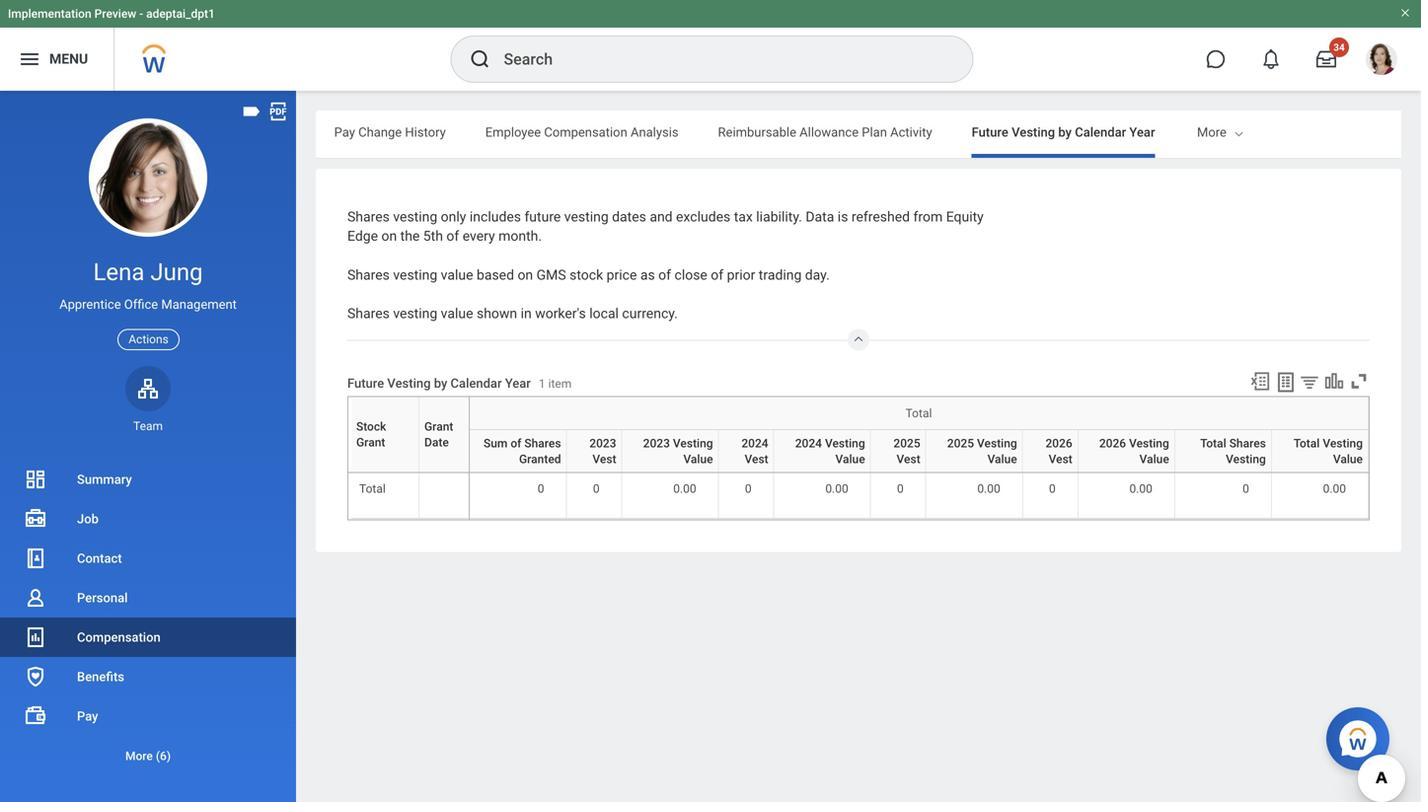 Task type: describe. For each thing, give the bounding box(es) containing it.
contact link
[[0, 539, 296, 579]]

total shares vesting
[[1201, 437, 1267, 466]]

vesting inside 2024 vesting value
[[826, 437, 866, 451]]

team lena jung element
[[125, 419, 171, 434]]

is
[[838, 209, 849, 225]]

value down total vesting value
[[1324, 473, 1326, 474]]

price
[[607, 267, 637, 283]]

vesting inside 2026 vesting value
[[1130, 437, 1170, 451]]

2025 vest
[[894, 437, 921, 466]]

as
[[641, 267, 655, 283]]

3 0 button from the left
[[745, 482, 755, 497]]

shares vesting value based on gms stock price as of close of prior trading day.
[[348, 267, 830, 283]]

total inside total vesting value
[[1295, 437, 1321, 451]]

in
[[521, 306, 532, 322]]

2023 vest
[[590, 437, 617, 466]]

pay for pay change history
[[334, 125, 355, 140]]

reimbursable
[[718, 125, 797, 140]]

vesting for based
[[393, 267, 438, 283]]

employee compensation analysis
[[486, 125, 679, 140]]

more for more
[[1198, 125, 1227, 140]]

value for shown
[[441, 306, 474, 322]]

2023 up total - 2023 vest button
[[590, 437, 617, 451]]

value down 2026 vesting value
[[1130, 473, 1132, 474]]

vest inside the 2023 vest
[[593, 453, 617, 466]]

grant up grant date button
[[425, 420, 454, 434]]

2026 inside 2026 vesting value
[[1100, 437, 1127, 451]]

total inside total shares vesting
[[1201, 437, 1227, 451]]

every
[[463, 228, 495, 244]]

calendar for future vesting by calendar year 1 item
[[451, 376, 502, 391]]

trading
[[759, 267, 802, 283]]

vesting for includes
[[393, 209, 438, 225]]

shown
[[477, 306, 518, 322]]

total - sum of shares granted button
[[511, 473, 525, 474]]

2 0.00 button from the left
[[826, 482, 852, 497]]

3 0.00 button from the left
[[978, 482, 1004, 497]]

total - 2023 vest button
[[590, 473, 599, 474]]

job image
[[24, 508, 47, 531]]

menu button
[[0, 28, 114, 91]]

benefits
[[77, 670, 124, 685]]

actions button
[[118, 329, 180, 350]]

total - 2025 vest button
[[895, 473, 903, 474]]

- down 2025 vesting value at the right bottom of the page
[[971, 473, 971, 474]]

vest down 2024 vest
[[748, 473, 750, 474]]

benefits image
[[24, 666, 47, 689]]

- down sum of shares granted
[[514, 473, 514, 474]]

job link
[[0, 500, 296, 539]]

pay change history
[[334, 125, 446, 140]]

more (6) button
[[0, 745, 296, 769]]

implementation preview -   adeptai_dpt1
[[8, 7, 215, 21]]

0 for second 0 button from the right
[[1050, 483, 1056, 496]]

includes
[[470, 209, 521, 225]]

sum of shares granted
[[484, 437, 561, 466]]

value inside 2024 vesting value
[[836, 453, 866, 466]]

tab list containing pay change history
[[71, 111, 1157, 158]]

office
[[124, 297, 158, 312]]

select to filter grid data image
[[1300, 372, 1321, 393]]

year for future vesting by calendar year
[[1130, 125, 1156, 140]]

by for future vesting by calendar year
[[1059, 125, 1072, 140]]

34
[[1334, 41, 1346, 53]]

grant down grant date
[[442, 473, 444, 474]]

5 0.00 from the left
[[1324, 483, 1347, 496]]

1 0.00 from the left
[[674, 483, 697, 496]]

2023 down the 2023 vest
[[593, 473, 596, 474]]

stock for stock grant grant date
[[382, 473, 385, 474]]

(6)
[[156, 750, 171, 764]]

fullscreen image
[[1349, 371, 1371, 393]]

5 0.00 button from the left
[[1324, 482, 1350, 497]]

change
[[359, 125, 402, 140]]

total - total vesting value column header
[[1272, 473, 1369, 475]]

list containing summary
[[0, 460, 296, 776]]

of inside shares vesting only includes future vesting dates and excludes tax liability. data is refreshed from equity edge on the 5th of every month.
[[447, 228, 459, 244]]

2026 vest
[[1046, 437, 1073, 466]]

shares vesting only includes future vesting dates and excludes tax liability. data is refreshed from equity edge on the 5th of every month.
[[348, 209, 984, 244]]

benefits link
[[0, 658, 296, 697]]

future for future vesting by calendar year 1 item
[[348, 376, 384, 391]]

value inside 2026 vesting value
[[1140, 453, 1170, 466]]

0 for 4th 0 button from right
[[745, 483, 752, 496]]

history
[[405, 125, 446, 140]]

2 0 button from the left
[[593, 482, 603, 497]]

personal image
[[24, 587, 47, 610]]

vest inside 2025 vest
[[897, 453, 921, 466]]

0 for 4th 0 button from the left
[[898, 483, 904, 496]]

0 vertical spatial compensation
[[544, 125, 628, 140]]

total element
[[359, 479, 386, 496]]

pay link
[[0, 697, 296, 737]]

activity
[[891, 125, 933, 140]]

export to worksheets image
[[1275, 371, 1299, 395]]

search image
[[469, 47, 492, 71]]

shares inside shares vesting only includes future vesting dates and excludes tax liability. data is refreshed from equity edge on the 5th of every month.
[[348, 209, 390, 225]]

justify image
[[18, 47, 41, 71]]

summary link
[[0, 460, 296, 500]]

day.
[[806, 267, 830, 283]]

navigation pane region
[[0, 91, 296, 803]]

2026 vesting value
[[1100, 437, 1170, 466]]

inbox large image
[[1317, 49, 1337, 69]]

more for more (6)
[[125, 750, 153, 764]]

2025 inside 2025 vesting value
[[948, 437, 975, 451]]

personal link
[[0, 579, 296, 618]]

2023 vesting value
[[644, 437, 714, 466]]

4 0.00 from the left
[[1130, 483, 1153, 496]]

2024 vest
[[742, 437, 769, 466]]

shares inside sum of shares granted
[[525, 437, 561, 451]]

2026 up total - 2026 vest button
[[1046, 437, 1073, 451]]

and
[[650, 209, 673, 225]]

close environment banner image
[[1400, 7, 1412, 19]]

total vesting value
[[1295, 437, 1364, 466]]

jung
[[150, 258, 203, 286]]

contact image
[[24, 547, 47, 571]]

lena
[[93, 258, 145, 286]]

vest down 2026 vest
[[1052, 473, 1054, 474]]

- down total vesting value
[[1317, 473, 1318, 474]]

future vesting by calendar year
[[972, 125, 1156, 140]]

summary image
[[24, 468, 47, 492]]

prior
[[727, 267, 756, 283]]

grant up total element
[[385, 473, 387, 474]]

more (6) button
[[0, 737, 296, 776]]

implementation
[[8, 7, 92, 21]]

menu
[[49, 51, 88, 67]]

of left prior
[[711, 267, 724, 283]]

currency.
[[623, 306, 678, 322]]

1 horizontal spatial sum
[[514, 473, 516, 474]]

2024 vesting value
[[796, 437, 866, 466]]

total - 2026 vesting value button
[[1121, 473, 1133, 474]]

value inside 2023 vesting value
[[684, 453, 714, 466]]

compensation inside navigation pane region
[[77, 631, 161, 645]]

- down 2024 vesting value
[[819, 473, 819, 474]]

contact
[[77, 552, 122, 566]]

total - sum of shares granted total - 2023 vest total - 2023 vesting value total - 2024 vest total - 2024 vesting value total - 2025 vest total - 2025 vesting value total - 2026 vest total - 2026 vesting value total - total shares vesting total - total vesting value
[[511, 473, 1326, 474]]

1 0.00 button from the left
[[674, 482, 700, 497]]

vesting for shown
[[393, 306, 438, 322]]

adeptai_dpt1
[[146, 7, 215, 21]]

- down the 2023 vest
[[593, 473, 593, 474]]

row element containing stock grant
[[350, 398, 474, 473]]

1 horizontal spatial on
[[518, 267, 533, 283]]

of right as
[[659, 267, 672, 283]]

pay for pay
[[77, 710, 98, 724]]

2026 down 2026 vest
[[1050, 473, 1052, 474]]

data
[[806, 209, 835, 225]]



Task type: locate. For each thing, give the bounding box(es) containing it.
view printable version (pdf) image
[[268, 101, 289, 122]]

compensation
[[544, 125, 628, 140], [77, 631, 161, 645]]

allowance
[[800, 125, 859, 140]]

value left the 'based'
[[441, 267, 474, 283]]

job
[[77, 512, 99, 527]]

compensation left analysis on the left of page
[[544, 125, 628, 140]]

0 vertical spatial granted
[[519, 453, 561, 466]]

2023 down 2023 vesting value
[[667, 473, 670, 474]]

excludes
[[676, 209, 731, 225]]

5 0 from the left
[[1050, 483, 1056, 496]]

0 horizontal spatial year
[[505, 376, 531, 391]]

0.00 button
[[674, 482, 700, 497], [826, 482, 852, 497], [978, 482, 1004, 497], [1130, 482, 1156, 497], [1324, 482, 1350, 497]]

value left 2025 vest at the right bottom of the page
[[836, 453, 866, 466]]

on inside shares vesting only includes future vesting dates and excludes tax liability. data is refreshed from equity edge on the 5th of every month.
[[382, 228, 397, 244]]

year for future vesting by calendar year 1 item
[[505, 376, 531, 391]]

team link
[[125, 366, 171, 434]]

stock
[[570, 267, 604, 283]]

of
[[447, 228, 459, 244], [659, 267, 672, 283], [711, 267, 724, 283], [511, 437, 522, 451], [516, 473, 517, 474]]

1 horizontal spatial calendar
[[1076, 125, 1127, 140]]

vesting inside 2023 vesting value
[[673, 437, 714, 451]]

2026 down 2026 vesting value
[[1124, 473, 1126, 474]]

0.00 button down total - 2024 vesting value button
[[826, 482, 852, 497]]

- inside menu banner
[[139, 7, 143, 21]]

pay left change
[[334, 125, 355, 140]]

refreshed
[[852, 209, 911, 225]]

0 vertical spatial future
[[972, 125, 1009, 140]]

vest down the 2023 vest
[[596, 473, 598, 474]]

value up total - total vesting value column header
[[1334, 453, 1364, 466]]

2 0.00 from the left
[[826, 483, 849, 496]]

0 button down total - total shares vesting column header
[[1243, 482, 1253, 497]]

stock grant button
[[382, 473, 388, 474]]

future vesting by calendar year 1 item
[[348, 376, 572, 391]]

2024 up total - 2024 vesting value button
[[796, 437, 823, 451]]

Search Workday  search field
[[504, 38, 933, 81]]

1 vertical spatial year
[[505, 376, 531, 391]]

value left 2026 vest
[[988, 453, 1018, 466]]

equity
[[947, 209, 984, 225]]

sum
[[484, 437, 508, 451], [514, 473, 516, 474]]

0 button
[[538, 482, 548, 497], [593, 482, 603, 497], [745, 482, 755, 497], [898, 482, 907, 497], [1050, 482, 1059, 497], [1243, 482, 1253, 497]]

value
[[684, 453, 714, 466], [836, 453, 866, 466], [988, 453, 1018, 466], [1140, 453, 1170, 466], [1334, 453, 1364, 466], [673, 473, 676, 474], [826, 473, 828, 474], [978, 473, 980, 474], [1130, 473, 1132, 474], [1324, 473, 1326, 474]]

vest up total - 2024 vest button
[[745, 453, 769, 466]]

0 for 1st 0 button from left
[[538, 483, 545, 496]]

of up total - sum of shares granted button
[[511, 437, 522, 451]]

2023 up total - 2023 vesting value "button"
[[644, 437, 670, 451]]

value left shown
[[441, 306, 474, 322]]

0 horizontal spatial by
[[434, 376, 448, 391]]

vest
[[593, 453, 617, 466], [745, 453, 769, 466], [897, 453, 921, 466], [1049, 453, 1073, 466], [596, 473, 598, 474], [748, 473, 750, 474], [900, 473, 902, 474], [1052, 473, 1054, 474]]

of inside sum of shares granted
[[511, 437, 522, 451]]

0.00 button down total - 2025 vesting value button
[[978, 482, 1004, 497]]

toolbar
[[1241, 371, 1371, 397]]

1 horizontal spatial pay
[[334, 125, 355, 140]]

- down 2026 vest
[[1049, 473, 1049, 474]]

6 0 button from the left
[[1243, 482, 1253, 497]]

analysis
[[631, 125, 679, 140]]

stock up total element
[[382, 473, 385, 474]]

total - 2025 vesting value button
[[969, 473, 981, 474]]

granted
[[519, 453, 561, 466], [521, 473, 524, 474]]

vest up total - 2026 vest button
[[1049, 453, 1073, 466]]

management
[[161, 297, 237, 312]]

based
[[477, 267, 514, 283]]

1 vertical spatial value
[[441, 306, 474, 322]]

vesting inside total shares vesting
[[1227, 453, 1267, 466]]

plan
[[862, 125, 888, 140]]

tax
[[734, 209, 753, 225]]

total - 2024 vest button
[[742, 473, 751, 474]]

2 0 from the left
[[593, 483, 600, 496]]

vesting
[[393, 209, 438, 225], [565, 209, 609, 225], [393, 267, 438, 283], [393, 306, 438, 322]]

2025 up the total - 2025 vest "button"
[[894, 437, 921, 451]]

tag image
[[241, 101, 263, 122]]

preview
[[94, 7, 136, 21]]

- right "preview"
[[139, 7, 143, 21]]

-
[[139, 7, 143, 21], [514, 473, 514, 474], [593, 473, 593, 474], [667, 473, 667, 474], [745, 473, 745, 474], [819, 473, 819, 474], [897, 473, 897, 474], [971, 473, 971, 474], [1049, 473, 1049, 474], [1123, 473, 1124, 474], [1220, 473, 1221, 474], [1317, 473, 1318, 474]]

3 0 from the left
[[745, 483, 752, 496]]

1 horizontal spatial more
[[1198, 125, 1227, 140]]

gms
[[537, 267, 567, 283]]

on left the
[[382, 228, 397, 244]]

1
[[539, 377, 546, 391]]

- down total shares vesting
[[1220, 473, 1221, 474]]

1 vertical spatial more
[[125, 750, 153, 764]]

total
[[906, 407, 933, 420], [1201, 437, 1227, 451], [1295, 437, 1321, 451], [511, 473, 513, 474], [590, 473, 593, 474], [664, 473, 667, 474], [742, 473, 745, 474], [817, 473, 819, 474], [895, 473, 897, 474], [969, 473, 971, 474], [1047, 473, 1049, 474], [1121, 473, 1123, 474], [1218, 473, 1220, 474], [1221, 473, 1223, 474], [1315, 473, 1317, 474], [1318, 473, 1320, 474], [359, 483, 386, 496]]

future for future vesting by calendar year
[[972, 125, 1009, 140]]

date inside grant date
[[425, 436, 449, 450]]

shares inside total shares vesting
[[1230, 437, 1267, 451]]

tab list
[[71, 111, 1157, 158]]

only
[[441, 209, 467, 225]]

0 vertical spatial by
[[1059, 125, 1072, 140]]

1 horizontal spatial future
[[972, 125, 1009, 140]]

value for based
[[441, 267, 474, 283]]

stock for stock grant
[[356, 420, 387, 434]]

the
[[401, 228, 420, 244]]

stock
[[356, 420, 387, 434], [382, 473, 385, 474]]

3 0.00 from the left
[[978, 483, 1001, 496]]

1 horizontal spatial year
[[1130, 125, 1156, 140]]

0 down total - 2023 vest button
[[593, 483, 600, 496]]

2024 inside 2024 vesting value
[[796, 437, 823, 451]]

1 vertical spatial compensation
[[77, 631, 161, 645]]

total - 2024 vesting value button
[[817, 473, 829, 474]]

grant inside the stock grant
[[356, 436, 385, 450]]

value down 2024 vesting value
[[826, 473, 828, 474]]

calendar
[[1076, 125, 1127, 140], [451, 376, 502, 391]]

1 vertical spatial sum
[[514, 473, 516, 474]]

value down 2023 vesting value
[[673, 473, 676, 474]]

actions
[[129, 333, 169, 347]]

1 vertical spatial granted
[[521, 473, 524, 474]]

lena jung
[[93, 258, 203, 286]]

notifications large image
[[1262, 49, 1282, 69]]

on left gms at the left top of page
[[518, 267, 533, 283]]

1 horizontal spatial compensation
[[544, 125, 628, 140]]

liability.
[[757, 209, 803, 225]]

of down sum of shares granted
[[516, 473, 517, 474]]

row element up stock grant grant date
[[350, 398, 474, 473]]

apprentice
[[59, 297, 121, 312]]

1 vertical spatial on
[[518, 267, 533, 283]]

0 button down total - 2023 vest button
[[593, 482, 603, 497]]

sum down sum of shares granted
[[514, 473, 516, 474]]

0.00 button down total - 2023 vesting value "button"
[[674, 482, 700, 497]]

- down 2026 vesting value
[[1123, 473, 1124, 474]]

2 row element from the left
[[350, 398, 474, 473]]

2024 up total - 2024 vest button
[[742, 437, 769, 451]]

0 vertical spatial value
[[441, 267, 474, 283]]

0 horizontal spatial pay
[[77, 710, 98, 724]]

0 vertical spatial stock
[[356, 420, 387, 434]]

profile logan mcneil image
[[1367, 43, 1398, 79]]

1 value from the top
[[441, 267, 474, 283]]

2024 down 2024 vesting value
[[819, 473, 822, 474]]

pay down benefits
[[77, 710, 98, 724]]

1 vertical spatial calendar
[[451, 376, 502, 391]]

1 0 from the left
[[538, 483, 545, 496]]

granted inside sum of shares granted
[[519, 453, 561, 466]]

reimbursable allowance plan activity
[[718, 125, 933, 140]]

by for future vesting by calendar year 1 item
[[434, 376, 448, 391]]

pay
[[334, 125, 355, 140], [77, 710, 98, 724]]

0 down sum of shares granted
[[538, 483, 545, 496]]

granted up total - sum of shares granted button
[[519, 453, 561, 466]]

vest up 'total - sum of shares granted total - 2023 vest total - 2023 vesting value total - 2024 vest total - 2024 vesting value total - 2025 vest total - 2025 vesting value total - 2026 vest total - 2026 vesting value total - total shares vesting total - total vesting value'
[[897, 453, 921, 466]]

local
[[590, 306, 619, 322]]

2025 down 2025 vest at the right bottom of the page
[[898, 473, 900, 474]]

apprentice office management
[[59, 297, 237, 312]]

sum inside sum of shares granted
[[484, 437, 508, 451]]

summary
[[77, 473, 132, 487]]

view team image
[[136, 377, 160, 401]]

2025 up total - 2025 vesting value button
[[948, 437, 975, 451]]

stock grant
[[356, 420, 387, 450]]

1 0 button from the left
[[538, 482, 548, 497]]

0 down total - 2026 vest button
[[1050, 483, 1056, 496]]

2026 up total - 2026 vesting value button
[[1100, 437, 1127, 451]]

0 vertical spatial on
[[382, 228, 397, 244]]

pay inside navigation pane region
[[77, 710, 98, 724]]

- down 2024 vest
[[745, 473, 745, 474]]

total - 2026 vest button
[[1047, 473, 1055, 474]]

5 0 button from the left
[[1050, 482, 1059, 497]]

0 for 6th 0 button from the left
[[1243, 483, 1250, 496]]

2023
[[590, 437, 617, 451], [644, 437, 670, 451], [593, 473, 596, 474], [667, 473, 670, 474]]

0 horizontal spatial calendar
[[451, 376, 502, 391]]

0 horizontal spatial sum
[[484, 437, 508, 451]]

by
[[1059, 125, 1072, 140], [434, 376, 448, 391]]

edge
[[348, 228, 378, 244]]

future right activity
[[972, 125, 1009, 140]]

0 vertical spatial pay
[[334, 125, 355, 140]]

sum right grant date
[[484, 437, 508, 451]]

future up the stock grant on the left bottom of the page
[[348, 376, 384, 391]]

0 vertical spatial more
[[1198, 125, 1227, 140]]

compensation down personal
[[77, 631, 161, 645]]

6 0 from the left
[[1243, 483, 1250, 496]]

vest down 2025 vest at the right bottom of the page
[[900, 473, 902, 474]]

future
[[972, 125, 1009, 140], [348, 376, 384, 391]]

value inside total vesting value
[[1334, 453, 1364, 466]]

grant date button
[[442, 473, 446, 474]]

date down grant date
[[444, 473, 446, 474]]

row element up 'total - sum of shares granted total - 2023 vest total - 2023 vesting value total - 2024 vest total - 2024 vesting value total - 2025 vest total - 2025 vesting value total - 2026 vest total - 2026 vesting value total - total shares vesting total - total vesting value'
[[470, 397, 1374, 473]]

more inside dropdown button
[[125, 750, 153, 764]]

1 horizontal spatial by
[[1059, 125, 1072, 140]]

value inside 2025 vesting value
[[988, 453, 1018, 466]]

2025 down 2025 vesting value at the right bottom of the page
[[972, 473, 974, 474]]

5th
[[423, 228, 443, 244]]

export to excel image
[[1250, 371, 1272, 393]]

vesting inside 2025 vesting value
[[978, 437, 1018, 451]]

0 vertical spatial calendar
[[1076, 125, 1127, 140]]

4 0 from the left
[[898, 483, 904, 496]]

personal
[[77, 591, 128, 606]]

menu banner
[[0, 0, 1422, 91]]

0 button down total - 2026 vest button
[[1050, 482, 1059, 497]]

4 0 button from the left
[[898, 482, 907, 497]]

on
[[382, 228, 397, 244], [518, 267, 533, 283]]

0 button down the total - 2025 vest "button"
[[898, 482, 907, 497]]

0 horizontal spatial on
[[382, 228, 397, 244]]

0 vertical spatial date
[[425, 436, 449, 450]]

total - total shares vesting column header
[[1175, 473, 1272, 475]]

vesting inside total vesting value
[[1324, 437, 1364, 451]]

- down 2025 vest at the right bottom of the page
[[897, 473, 897, 474]]

2024 down 2024 vest
[[745, 473, 748, 474]]

worker's
[[535, 306, 586, 322]]

1 vertical spatial by
[[434, 376, 448, 391]]

2025 vesting value
[[948, 437, 1018, 466]]

value left 2024 vest
[[684, 453, 714, 466]]

chevron up image
[[847, 329, 871, 345]]

value left total shares vesting
[[1140, 453, 1170, 466]]

0 horizontal spatial more
[[125, 750, 153, 764]]

grant up stock grant button
[[356, 436, 385, 450]]

granted down sum of shares granted
[[521, 473, 524, 474]]

of down only at the top of the page
[[447, 228, 459, 244]]

value down 2025 vesting value at the right bottom of the page
[[978, 473, 980, 474]]

1 vertical spatial date
[[444, 473, 446, 474]]

grant date
[[425, 420, 454, 450]]

row element
[[470, 397, 1374, 473], [350, 398, 474, 473]]

grant
[[425, 420, 454, 434], [356, 436, 385, 450], [385, 473, 387, 474], [442, 473, 444, 474]]

row element containing sum of shares granted
[[470, 397, 1374, 473]]

0.00 down total - 2023 vesting value "button"
[[674, 483, 697, 496]]

0 for 5th 0 button from the right
[[593, 483, 600, 496]]

employee
[[486, 125, 541, 140]]

vest inside 2024 vest
[[745, 453, 769, 466]]

compensation image
[[24, 626, 47, 650]]

0 down the total - 2025 vest "button"
[[898, 483, 904, 496]]

item
[[549, 377, 572, 391]]

future
[[525, 209, 561, 225]]

list
[[0, 460, 296, 776]]

shares
[[348, 209, 390, 225], [348, 267, 390, 283], [348, 306, 390, 322], [525, 437, 561, 451], [1230, 437, 1267, 451], [518, 473, 521, 474], [1223, 473, 1226, 474]]

more (6)
[[125, 750, 171, 764]]

1 vertical spatial pay
[[77, 710, 98, 724]]

0.00 button down total - total vesting value column header
[[1324, 482, 1350, 497]]

date up grant date button
[[425, 436, 449, 450]]

stock up stock grant button
[[356, 420, 387, 434]]

0 button down sum of shares granted
[[538, 482, 548, 497]]

compensation link
[[0, 618, 296, 658]]

0 down total - 2024 vest button
[[745, 483, 752, 496]]

0.00 down total - total vesting value column header
[[1324, 483, 1347, 496]]

0.00 down total - 2025 vesting value button
[[978, 483, 1001, 496]]

4 0.00 button from the left
[[1130, 482, 1156, 497]]

1 vertical spatial future
[[348, 376, 384, 391]]

0 vertical spatial sum
[[484, 437, 508, 451]]

1 row element from the left
[[470, 397, 1374, 473]]

vest inside 2026 vest
[[1049, 453, 1073, 466]]

0 horizontal spatial future
[[348, 376, 384, 391]]

vest up total - 2023 vest button
[[593, 453, 617, 466]]

pay image
[[24, 705, 47, 729]]

year
[[1130, 125, 1156, 140], [505, 376, 531, 391]]

value
[[441, 267, 474, 283], [441, 306, 474, 322]]

from
[[914, 209, 943, 225]]

2 value from the top
[[441, 306, 474, 322]]

0 vertical spatial year
[[1130, 125, 1156, 140]]

dates
[[612, 209, 647, 225]]

0 down total - total shares vesting column header
[[1243, 483, 1250, 496]]

2023 inside 2023 vesting value
[[644, 437, 670, 451]]

month.
[[499, 228, 542, 244]]

view worker - expand/collapse chart image
[[1324, 371, 1346, 393]]

- down 2023 vesting value
[[667, 473, 667, 474]]

0 button down total - 2024 vest button
[[745, 482, 755, 497]]

stock grant grant date
[[382, 473, 446, 474]]

calendar for future vesting by calendar year
[[1076, 125, 1127, 140]]

0.00 button down total - 2026 vesting value button
[[1130, 482, 1156, 497]]

0 horizontal spatial compensation
[[77, 631, 161, 645]]

0.00 down total - 2026 vesting value button
[[1130, 483, 1153, 496]]

1 vertical spatial stock
[[382, 473, 385, 474]]

0.00 down total - 2024 vesting value button
[[826, 483, 849, 496]]



Task type: vqa. For each thing, say whether or not it's contained in the screenshot.
x circle IMAGE
no



